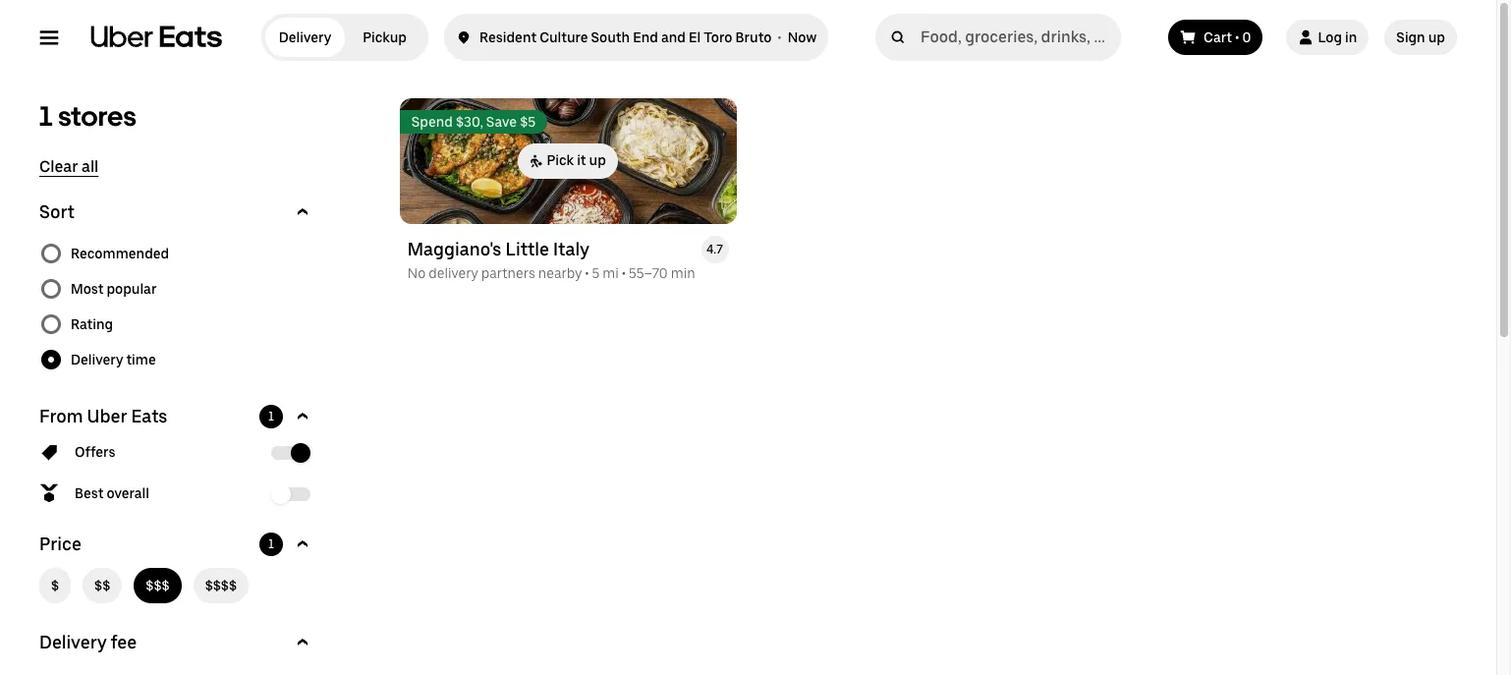 Task type: describe. For each thing, give the bounding box(es) containing it.
sign
[[1397, 29, 1426, 45]]

delivery fee button
[[39, 631, 314, 655]]

$$$
[[146, 578, 170, 594]]

sign up link
[[1385, 20, 1457, 55]]

delivery fee
[[39, 632, 137, 653]]

overall
[[107, 485, 149, 501]]

all
[[82, 157, 99, 176]]

from uber eats
[[39, 406, 168, 427]]

in
[[1345, 29, 1357, 45]]

$$$$ button
[[193, 568, 249, 603]]

Food, groceries, drinks, etc text field
[[921, 28, 1113, 47]]

end
[[633, 29, 658, 45]]

1 vertical spatial 1
[[268, 410, 274, 424]]

log
[[1318, 29, 1342, 45]]

time
[[126, 352, 156, 368]]

main navigation menu image
[[39, 28, 59, 47]]

log in
[[1318, 29, 1357, 45]]

rating
[[71, 316, 113, 332]]

stores
[[58, 99, 136, 133]]

delivery for delivery fee
[[39, 632, 107, 653]]

1 stores
[[39, 99, 136, 133]]

sort
[[39, 201, 75, 222]]

eats
[[131, 406, 168, 427]]

resident
[[480, 29, 537, 45]]

south
[[591, 29, 630, 45]]

popular
[[107, 281, 157, 297]]

deliver to image
[[456, 26, 472, 49]]

option group containing recommended
[[39, 236, 314, 377]]

el
[[689, 29, 701, 45]]

best
[[75, 485, 104, 501]]

delivery for delivery
[[279, 29, 331, 45]]

$$$ button
[[134, 568, 181, 603]]

most
[[71, 281, 104, 297]]

pickup
[[363, 29, 407, 45]]

offers
[[75, 444, 116, 460]]



Task type: vqa. For each thing, say whether or not it's contained in the screenshot.
Delivery related to Delivery fee
yes



Task type: locate. For each thing, give the bounding box(es) containing it.
$$ button
[[83, 568, 122, 603]]

•
[[778, 29, 782, 45], [1235, 29, 1240, 45]]

delivery down rating
[[71, 352, 123, 368]]

clear all button
[[39, 157, 99, 177]]

cart • 0
[[1204, 29, 1251, 45]]

delivery
[[279, 29, 331, 45], [71, 352, 123, 368], [39, 632, 107, 653]]

clear all
[[39, 157, 99, 176]]

0 vertical spatial delivery
[[279, 29, 331, 45]]

Delivery radio
[[265, 18, 345, 57]]

bruto
[[736, 29, 772, 45]]

best overall
[[75, 485, 149, 501]]

delivery left pickup
[[279, 29, 331, 45]]

recommended
[[71, 246, 169, 261]]

now
[[788, 29, 817, 45]]

sign up
[[1397, 29, 1446, 45]]

1
[[39, 99, 53, 133], [268, 410, 274, 424], [268, 538, 274, 551]]

cart
[[1204, 29, 1232, 45]]

0
[[1243, 29, 1251, 45]]

2 vertical spatial delivery
[[39, 632, 107, 653]]

$ button
[[39, 568, 71, 603]]

sort button
[[39, 200, 314, 224]]

delivery inside option
[[279, 29, 331, 45]]

$$$$
[[205, 578, 237, 594]]

delivery inside option group
[[71, 352, 123, 368]]

delivery left fee
[[39, 632, 107, 653]]

2 vertical spatial 1
[[268, 538, 274, 551]]

0 horizontal spatial •
[[778, 29, 782, 45]]

1 horizontal spatial •
[[1235, 29, 1240, 45]]

log in link
[[1287, 20, 1369, 55]]

toro
[[704, 29, 733, 45]]

resident culture south end and el toro bruto • now
[[480, 29, 817, 45]]

$$
[[94, 578, 110, 594]]

delivery inside button
[[39, 632, 107, 653]]

1 vertical spatial delivery
[[71, 352, 123, 368]]

0 vertical spatial 1
[[39, 99, 53, 133]]

1 • from the left
[[778, 29, 782, 45]]

price
[[39, 534, 82, 554]]

most popular
[[71, 281, 157, 297]]

from
[[39, 406, 83, 427]]

delivery time
[[71, 352, 156, 368]]

clear
[[39, 157, 78, 176]]

• left the 0
[[1235, 29, 1240, 45]]

uber eats home image
[[90, 26, 222, 49]]

delivery for delivery time
[[71, 352, 123, 368]]

2 • from the left
[[1235, 29, 1240, 45]]

$
[[51, 578, 59, 594]]

culture
[[540, 29, 588, 45]]

Pickup radio
[[345, 18, 425, 57]]

up
[[1429, 29, 1446, 45]]

uber
[[87, 406, 127, 427]]

fee
[[111, 632, 137, 653]]

• left now
[[778, 29, 782, 45]]

and
[[661, 29, 686, 45]]

option group
[[39, 236, 314, 377]]



